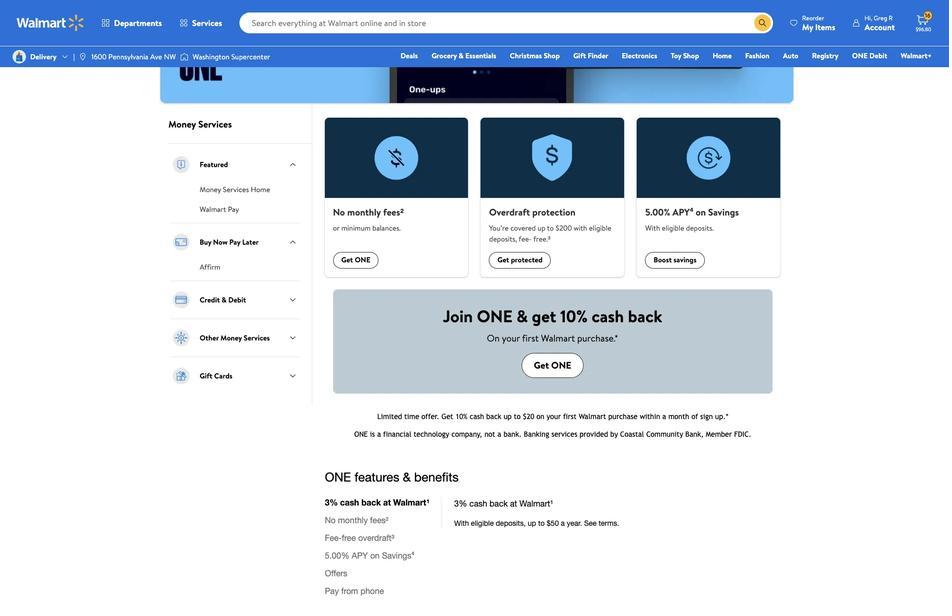 Task type: describe. For each thing, give the bounding box(es) containing it.
with
[[646, 223, 661, 233]]

fashion
[[746, 51, 770, 61]]

christmas shop
[[510, 51, 560, 61]]

one debit link
[[848, 50, 893, 61]]

deals
[[401, 51, 418, 61]]

auto
[[784, 51, 799, 61]]

gift cards image
[[171, 366, 191, 387]]

credit & debit
[[200, 295, 246, 305]]

money services
[[169, 118, 232, 131]]

buy now pay later image
[[171, 232, 191, 253]]

get protected button
[[489, 252, 551, 269]]

toy shop link
[[667, 50, 704, 61]]

1600 pennsylvania ave nw
[[91, 52, 176, 62]]

on
[[696, 206, 706, 219]]

balances.
[[373, 223, 401, 233]]

other money services
[[200, 333, 270, 343]]

1 vertical spatial pay
[[230, 237, 241, 247]]

debit inside "link"
[[870, 51, 888, 61]]

1 vertical spatial debit
[[228, 295, 246, 305]]

later
[[242, 237, 259, 247]]

hi, greg r account
[[865, 13, 896, 33]]

fees²
[[383, 206, 404, 219]]

no
[[333, 206, 345, 219]]

get for no
[[342, 255, 353, 265]]

5.00%
[[646, 206, 671, 219]]

my
[[803, 21, 814, 33]]

now
[[213, 237, 228, 247]]

1 vertical spatial home
[[251, 184, 270, 195]]

with
[[574, 223, 588, 233]]

savings
[[709, 206, 740, 219]]

up
[[538, 223, 546, 233]]

walmart+ link
[[897, 50, 937, 61]]

monthly
[[348, 206, 381, 219]]

buy
[[200, 237, 212, 247]]

gift for gift finder
[[574, 51, 586, 61]]

services inside dropdown button
[[192, 17, 222, 29]]

& for credit
[[222, 295, 227, 305]]

join one & get 10% cash back on your first walmart purchase.*
[[443, 305, 663, 345]]

back
[[628, 305, 663, 328]]

grocery & essentials link
[[427, 50, 501, 61]]

5.00% apy⁴ on savings list item
[[631, 118, 787, 277]]

5.00% apy superscript four on savings. with eligible deposits. boost savings. image
[[637, 118, 781, 199]]

one down "join one & get 10% cash back on your first walmart purchase.*"
[[552, 359, 572, 372]]

get protected
[[498, 255, 543, 265]]

no monthly fees² list item
[[319, 118, 475, 277]]

money for money services
[[169, 118, 196, 131]]

2 vertical spatial money
[[221, 333, 242, 343]]

nw
[[164, 52, 176, 62]]

get
[[532, 305, 557, 328]]

on
[[487, 332, 500, 345]]

 image for washington supercenter
[[180, 52, 189, 62]]

walmart+
[[902, 51, 933, 61]]

one inside "join one & get 10% cash back on your first walmart purchase.*"
[[477, 305, 513, 328]]

ave
[[150, 52, 162, 62]]

0 vertical spatial pay
[[228, 204, 239, 215]]

reorder
[[803, 13, 825, 22]]

first
[[523, 332, 539, 345]]

$200
[[556, 223, 572, 233]]

debit with rewards. get three percent cash back at walmart up to fifty dollars a year¹. terms apply. get one. image
[[160, 0, 794, 103]]

Search search field
[[239, 13, 774, 33]]

shop for christmas shop
[[544, 51, 560, 61]]

services up walmart pay link
[[223, 184, 249, 195]]

no monthly fees superscript two. or minimum balances. get one. image
[[325, 118, 469, 199]]

services button
[[171, 10, 231, 35]]

eligible inside "5.00% apy⁴ on savings with eligible deposits."
[[662, 223, 685, 233]]

finder
[[588, 51, 609, 61]]

registry link
[[808, 50, 844, 61]]

|
[[73, 52, 75, 62]]

deposits,
[[489, 234, 518, 244]]

registry
[[813, 51, 839, 61]]

buy now pay later
[[200, 237, 259, 247]]

cards
[[214, 371, 233, 381]]

0 vertical spatial walmart
[[200, 204, 226, 215]]

money for money services home
[[200, 184, 221, 195]]

electronics
[[622, 51, 658, 61]]

16
[[926, 11, 931, 20]]

 image for delivery
[[13, 50, 26, 64]]

greg
[[874, 13, 888, 22]]

protection
[[533, 206, 576, 219]]

fee-
[[519, 234, 532, 244]]

other money services image
[[171, 328, 191, 349]]



Task type: locate. For each thing, give the bounding box(es) containing it.
credit
[[200, 295, 220, 305]]

0 vertical spatial gift
[[574, 51, 586, 61]]

get down first
[[534, 359, 549, 372]]

1 shop from the left
[[544, 51, 560, 61]]

get down minimum
[[342, 255, 353, 265]]

join
[[443, 305, 473, 328]]

0 horizontal spatial walmart
[[200, 204, 226, 215]]

10%
[[561, 305, 588, 328]]

you're
[[489, 223, 509, 233]]

shop right toy
[[684, 51, 700, 61]]

pay
[[228, 204, 239, 215], [230, 237, 241, 247]]

2 eligible from the left
[[662, 223, 685, 233]]

 image
[[79, 53, 87, 61]]

get
[[342, 255, 353, 265], [498, 255, 510, 265], [534, 359, 549, 372]]

deposits.
[[687, 223, 714, 233]]

$96.80
[[916, 26, 932, 33]]

overdraft
[[489, 206, 530, 219]]

get inside button
[[498, 255, 510, 265]]

gift finder
[[574, 51, 609, 61]]

1 horizontal spatial walmart
[[541, 332, 575, 345]]

featured image
[[171, 154, 191, 175]]

0 horizontal spatial get one
[[342, 255, 371, 265]]

washington supercenter
[[193, 52, 270, 62]]

get one button inside no monthly fees² list item
[[333, 252, 379, 269]]

get one button
[[333, 252, 379, 269], [522, 353, 584, 378]]

one up "on"
[[477, 305, 513, 328]]

boost
[[654, 255, 672, 265]]

covered
[[511, 223, 536, 233]]

Walmart Site-Wide search field
[[239, 13, 774, 33]]

purchase.*
[[578, 332, 619, 345]]

get down deposits,
[[498, 255, 510, 265]]

pennsylvania
[[108, 52, 149, 62]]

debit right credit
[[228, 295, 246, 305]]

overdraft protection list item
[[475, 118, 631, 277]]

delivery
[[30, 52, 57, 62]]

toy
[[671, 51, 682, 61]]

2 shop from the left
[[684, 51, 700, 61]]

boost savings
[[654, 255, 697, 265]]

0 horizontal spatial debit
[[228, 295, 246, 305]]

to
[[547, 223, 554, 233]]

hi,
[[865, 13, 873, 22]]

toy shop
[[671, 51, 700, 61]]

grocery & essentials
[[432, 51, 497, 61]]

walmart
[[200, 204, 226, 215], [541, 332, 575, 345]]

christmas
[[510, 51, 542, 61]]

departments button
[[93, 10, 171, 35]]

services up featured
[[198, 118, 232, 131]]

apy⁴
[[673, 206, 694, 219]]

one inside no monthly fees² list item
[[355, 255, 371, 265]]

0 horizontal spatial get one button
[[333, 252, 379, 269]]

0 horizontal spatial shop
[[544, 51, 560, 61]]

eligible down apy⁴
[[662, 223, 685, 233]]

1 horizontal spatial debit
[[870, 51, 888, 61]]

credit & debit image
[[171, 290, 191, 310]]

affirm link
[[200, 261, 221, 272]]

0 vertical spatial get one button
[[333, 252, 379, 269]]

search icon image
[[759, 19, 767, 27]]

1 horizontal spatial get
[[498, 255, 510, 265]]

walmart down money services home
[[200, 204, 226, 215]]

2 horizontal spatial &
[[517, 305, 528, 328]]

grocery
[[432, 51, 457, 61]]

0 horizontal spatial get
[[342, 255, 353, 265]]

featured
[[200, 159, 228, 170]]

walmart image
[[17, 15, 84, 31]]

1 vertical spatial get one
[[534, 359, 572, 372]]

0 horizontal spatial home
[[251, 184, 270, 195]]

& right grocery
[[459, 51, 464, 61]]

0 horizontal spatial eligible
[[589, 223, 612, 233]]

1 horizontal spatial eligible
[[662, 223, 685, 233]]

shop for toy shop
[[684, 51, 700, 61]]

gift left finder
[[574, 51, 586, 61]]

no monthly fees² or minimum balances.
[[333, 206, 404, 233]]

get one for get one button in no monthly fees² list item
[[342, 255, 371, 265]]

get one down minimum
[[342, 255, 371, 265]]

money right the other
[[221, 333, 242, 343]]

pay down money services home
[[228, 204, 239, 215]]

get inside no monthly fees² list item
[[342, 255, 353, 265]]

shop
[[544, 51, 560, 61], [684, 51, 700, 61]]

gift for gift cards
[[200, 371, 213, 381]]

gift
[[574, 51, 586, 61], [200, 371, 213, 381]]

money services home
[[200, 184, 270, 195]]

one down minimum
[[355, 255, 371, 265]]

your
[[502, 332, 520, 345]]

1 horizontal spatial gift
[[574, 51, 586, 61]]

get for overdraft
[[498, 255, 510, 265]]

walmart inside "join one & get 10% cash back on your first walmart purchase.*"
[[541, 332, 575, 345]]

supercenter
[[231, 52, 270, 62]]

get one down first
[[534, 359, 572, 372]]

one inside one debit "link"
[[853, 51, 868, 61]]

washington
[[193, 52, 230, 62]]

gift finder link
[[569, 50, 614, 61]]

5.00% apy⁴ on savings with eligible deposits.
[[646, 206, 740, 233]]

0 horizontal spatial  image
[[13, 50, 26, 64]]

get one for the bottom get one button
[[534, 359, 572, 372]]

cash
[[592, 305, 624, 328]]

2 horizontal spatial get
[[534, 359, 549, 372]]

0 vertical spatial money
[[169, 118, 196, 131]]

fashion link
[[741, 50, 775, 61]]

walmart pay
[[200, 204, 239, 215]]

free.³
[[534, 234, 551, 244]]

 image left delivery
[[13, 50, 26, 64]]

items
[[816, 21, 836, 33]]

0 vertical spatial get one
[[342, 255, 371, 265]]

one right registry
[[853, 51, 868, 61]]

minimum
[[342, 223, 371, 233]]

0 horizontal spatial gift
[[200, 371, 213, 381]]

christmas shop link
[[506, 50, 565, 61]]

1 horizontal spatial shop
[[684, 51, 700, 61]]

deals link
[[396, 50, 423, 61]]

list
[[319, 118, 788, 277]]

gift inside gift finder link
[[574, 51, 586, 61]]

services right the other
[[244, 333, 270, 343]]

pay right now
[[230, 237, 241, 247]]

money
[[169, 118, 196, 131], [200, 184, 221, 195], [221, 333, 242, 343]]

get one button down first
[[522, 353, 584, 378]]

1 eligible from the left
[[589, 223, 612, 233]]

debit
[[870, 51, 888, 61], [228, 295, 246, 305]]

 image right nw
[[180, 52, 189, 62]]

or
[[333, 223, 340, 233]]

savings
[[674, 255, 697, 265]]

walmart pay link
[[200, 203, 239, 215]]

gift cards
[[200, 371, 233, 381]]

home link
[[709, 50, 737, 61]]

overdraft protection you're covered up to $200 with eligible deposits, fee- free.³
[[489, 206, 612, 244]]

money services home link
[[200, 183, 270, 195]]

1600
[[91, 52, 107, 62]]

eligible inside overdraft protection you're covered up to $200 with eligible deposits, fee- free.³
[[589, 223, 612, 233]]

get one button down minimum
[[333, 252, 379, 269]]

electronics link
[[618, 50, 662, 61]]

eligible right with
[[589, 223, 612, 233]]

1 horizontal spatial &
[[459, 51, 464, 61]]

boost savings button
[[646, 252, 705, 269]]

1 vertical spatial walmart
[[541, 332, 575, 345]]

1 vertical spatial money
[[200, 184, 221, 195]]

home
[[713, 51, 732, 61], [251, 184, 270, 195]]

affirm
[[200, 262, 221, 272]]

gift left the cards
[[200, 371, 213, 381]]

1 vertical spatial gift
[[200, 371, 213, 381]]

& inside "join one & get 10% cash back on your first walmart purchase.*"
[[517, 305, 528, 328]]

departments
[[114, 17, 162, 29]]

walmart down get
[[541, 332, 575, 345]]

money up walmart pay link
[[200, 184, 221, 195]]

one
[[853, 51, 868, 61], [355, 255, 371, 265], [477, 305, 513, 328], [552, 359, 572, 372]]

0 vertical spatial debit
[[870, 51, 888, 61]]

reorder my items
[[803, 13, 836, 33]]

shop right christmas on the top right
[[544, 51, 560, 61]]

get one inside no monthly fees² list item
[[342, 255, 371, 265]]

0 horizontal spatial &
[[222, 295, 227, 305]]

1 horizontal spatial get one
[[534, 359, 572, 372]]

other
[[200, 333, 219, 343]]

get one
[[342, 255, 371, 265], [534, 359, 572, 372]]

money up featured icon
[[169, 118, 196, 131]]

 image
[[13, 50, 26, 64], [180, 52, 189, 62]]

overdraft protection. you're covered up to two hundred dollars with direct deposit, fee-free. superscript three. get protected. image
[[481, 118, 625, 199]]

& right credit
[[222, 295, 227, 305]]

& for grocery
[[459, 51, 464, 61]]

essentials
[[466, 51, 497, 61]]

account
[[865, 21, 896, 33]]

0 vertical spatial home
[[713, 51, 732, 61]]

debit down the account
[[870, 51, 888, 61]]

list containing no monthly fees²
[[319, 118, 788, 277]]

1 horizontal spatial home
[[713, 51, 732, 61]]

1 vertical spatial get one button
[[522, 353, 584, 378]]

1 horizontal spatial get one button
[[522, 353, 584, 378]]

protected
[[511, 255, 543, 265]]

1 horizontal spatial  image
[[180, 52, 189, 62]]

services up washington
[[192, 17, 222, 29]]

one debit
[[853, 51, 888, 61]]

& left get
[[517, 305, 528, 328]]



Task type: vqa. For each thing, say whether or not it's contained in the screenshot.
"Sidewall"
no



